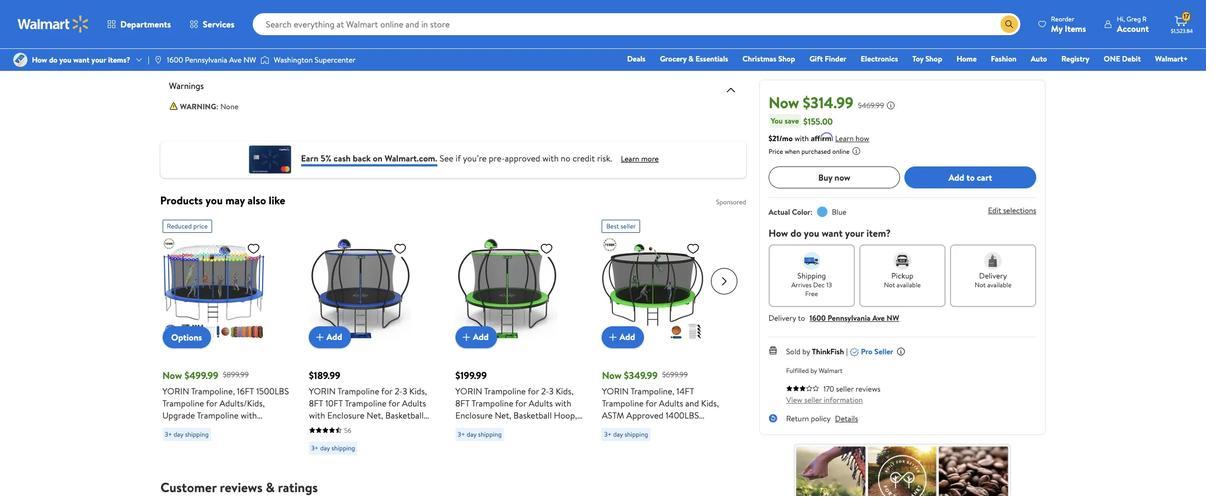 Task type: locate. For each thing, give the bounding box(es) containing it.
3 product group from the left
[[456, 215, 587, 470]]

1 horizontal spatial add button
[[456, 326, 498, 348]]

offered right item
[[258, 33, 283, 44]]

duty inside $199.99 yorin trampoline for 2-3 kids, 8ft trampoline for adults with enclosure net, basketball hoop, non-slip mat, ladder, 800lbs outdoor recreational round trampoline, astm approved heavy duty trampoline
[[481, 458, 500, 470]]

you up price
[[206, 193, 223, 208]]

1 add to cart image from the left
[[460, 331, 473, 344]]

(if
[[654, 21, 661, 32]]

basketball
[[385, 409, 424, 421], [514, 409, 552, 421], [221, 421, 259, 433], [602, 433, 640, 446]]

enclosure up heavy-
[[664, 421, 702, 433]]

sale
[[373, 21, 385, 32], [297, 33, 309, 44]]

0 horizontal spatial wind
[[245, 433, 265, 446]]

1 vertical spatial delivery
[[769, 313, 797, 324]]

800lbs inside $189.99 yorin trampoline for 2-3 kids, 8ft 10ft trampoline for adults with enclosure net, basketball hoop, non-slip mat, ladder, 800lbs outdoor recreational trampoline, astm approved heavy duty trampoline
[[309, 433, 339, 446]]

non- inside $199.99 yorin trampoline for 2-3 kids, 8ft trampoline for adults with enclosure net, basketball hoop, non-slip mat, ladder, 800lbs outdoor recreational round trampoline, astm approved heavy duty trampoline
[[456, 421, 475, 433]]

0 horizontal spatial 2-
[[395, 385, 403, 397]]

now left $349.99
[[602, 369, 622, 382]]

14ft
[[677, 385, 694, 397]]

2 8ft from the left
[[456, 397, 470, 409]]

do down walmart image
[[49, 54, 58, 65]]

add up $349.99
[[620, 331, 635, 343]]

0 horizontal spatial 800lbs
[[309, 433, 339, 446]]

not inside delivery not available
[[975, 280, 986, 290]]

available down intent image for delivery
[[988, 280, 1012, 290]]

add up $189.99
[[327, 331, 342, 343]]

kids, inside $189.99 yorin trampoline for 2-3 kids, 8ft 10ft trampoline for adults with enclosure net, basketball hoop, non-slip mat, ladder, 800lbs outdoor recreational trampoline, astm approved heavy duty trampoline
[[409, 385, 427, 397]]

in
[[606, 21, 612, 32]]

1 horizontal spatial third
[[397, 21, 413, 32]]

1 horizontal spatial heavy
[[456, 458, 479, 470]]

yorin up upgrade
[[162, 385, 189, 397]]

8ft inside $199.99 yorin trampoline for 2-3 kids, 8ft trampoline for adults with enclosure net, basketball hoop, non-slip mat, ladder, 800lbs outdoor recreational round trampoline, astm approved heavy duty trampoline
[[456, 397, 470, 409]]

nw
[[244, 54, 256, 65], [887, 313, 900, 324]]

$21/mo with
[[769, 133, 809, 144]]

to inside button
[[967, 171, 975, 183]]

delivery for to
[[769, 313, 797, 324]]

enclosure inside $189.99 yorin trampoline for 2-3 kids, 8ft 10ft trampoline for adults with enclosure net, basketball hoop, non-slip mat, ladder, 800lbs outdoor recreational trampoline, astm approved heavy duty trampoline
[[327, 409, 365, 421]]

may inside the warranty information please be aware that the warranty terms on items offered for sale by third party marketplace sellers may differ from those displayed in this section (if any). to confirm warranty terms on an item offered for sale by a third party marketplace seller, please use the 'contact seller' feature on the third party marketplace seller's information page and request the item's warranty terms prior to purchase.
[[500, 21, 513, 32]]

available for pickup
[[897, 280, 921, 290]]

3 yorin from the left
[[456, 385, 482, 397]]

2 add button from the left
[[456, 326, 498, 348]]

1 horizontal spatial round
[[541, 433, 565, 446]]

information up that
[[206, 6, 252, 18]]

learn left more
[[621, 153, 640, 164]]

want left the "items?"
[[73, 54, 90, 65]]

shop inside toy shop link
[[926, 53, 943, 64]]

washington
[[274, 54, 313, 65]]

approved
[[505, 152, 541, 164]]

add up $199.99
[[473, 331, 489, 343]]

1 heavy from the left
[[309, 458, 333, 470]]

want down blue
[[822, 226, 843, 240]]

risk.
[[597, 152, 612, 164]]

1 mat, from the left
[[369, 421, 386, 433]]

outdoor inside now $349.99 $699.99 yorin trampoline, 14ft trampoline for adults and kids, astm approved 1400lbs trampoline with enclosure net, basketball hoop, ladder, wind stakes, outdoor heavy-duty recreational round trampolines
[[631, 446, 664, 458]]

sponsored
[[716, 197, 747, 206]]

1 horizontal spatial slip
[[475, 421, 488, 433]]

slip
[[354, 421, 366, 433], [475, 421, 488, 433]]

do for how do you want your items?
[[49, 54, 58, 65]]

yorin down $199.99
[[456, 385, 482, 397]]

3+
[[165, 430, 172, 439], [458, 430, 465, 439], [604, 430, 612, 439], [311, 443, 319, 453]]

enclosure up 56
[[327, 409, 365, 421]]

ave down an
[[229, 54, 242, 65]]

2 horizontal spatial to
[[967, 171, 975, 183]]

basketball inside $199.99 yorin trampoline for 2-3 kids, 8ft trampoline for adults with enclosure net, basketball hoop, non-slip mat, ladder, 800lbs outdoor recreational round trampoline, astm approved heavy duty trampoline
[[514, 409, 552, 421]]

hi, greg r account
[[1117, 14, 1149, 34]]

hoop, inside now $349.99 $699.99 yorin trampoline, 14ft trampoline for adults and kids, astm approved 1400lbs trampoline with enclosure net, basketball hoop, ladder, wind stakes, outdoor heavy-duty recreational round trampolines
[[643, 433, 666, 446]]

slip inside $199.99 yorin trampoline for 2-3 kids, 8ft trampoline for adults with enclosure net, basketball hoop, non-slip mat, ladder, 800lbs outdoor recreational round trampoline, astm approved heavy duty trampoline
[[475, 421, 488, 433]]

4 product group from the left
[[602, 215, 733, 470]]

recreational inside $199.99 yorin trampoline for 2-3 kids, 8ft trampoline for adults with enclosure net, basketball hoop, non-slip mat, ladder, 800lbs outdoor recreational round trampoline, astm approved heavy duty trampoline
[[491, 433, 539, 446]]

2 wind from the left
[[698, 433, 717, 446]]

to for add to cart
[[967, 171, 975, 183]]

options link
[[162, 326, 211, 348]]

heavy inside $199.99 yorin trampoline for 2-3 kids, 8ft trampoline for adults with enclosure net, basketball hoop, non-slip mat, ladder, 800lbs outdoor recreational round trampoline, astm approved heavy duty trampoline
[[456, 458, 479, 470]]

items?
[[108, 54, 130, 65]]

1 horizontal spatial may
[[500, 21, 513, 32]]

1 horizontal spatial offered
[[334, 21, 359, 32]]

 image down departments
[[154, 56, 163, 64]]

not down intent image for pickup at right bottom
[[885, 280, 896, 290]]

warning:
[[180, 101, 219, 112]]

net, inside now $499.99 $899.99 yorin trampoline, 16ft 1500lbs trampoline for adults/kids, upgrade trampoline with enclosure net, basketball hoop, sprinkler, led lights, wind stakes, ladder, astm approved outdoor round trampoline
[[202, 421, 218, 433]]

yorin trampoline for 2-3 kids, 8ft trampoline for adults with enclosure net, basketball hoop, non-slip mat, ladder, 800lbs outdoor recreational round trampoline, astm approved heavy duty trampoline image
[[456, 237, 558, 339]]

learn how button
[[836, 133, 870, 145]]

0 horizontal spatial add button
[[309, 326, 351, 348]]

displayed
[[574, 21, 604, 32]]

0 horizontal spatial your
[[91, 54, 106, 65]]

add button up $189.99
[[309, 326, 351, 348]]

1 horizontal spatial 8ft
[[456, 397, 470, 409]]

0 horizontal spatial heavy
[[309, 458, 333, 470]]

1 vertical spatial 1600
[[810, 313, 826, 324]]

0 horizontal spatial round
[[162, 458, 187, 470]]

0 horizontal spatial do
[[49, 54, 58, 65]]

product group
[[162, 215, 294, 470], [309, 215, 440, 470], [456, 215, 587, 470], [602, 215, 733, 470]]

seller
[[875, 346, 894, 357]]

1 slip from the left
[[354, 421, 366, 433]]

1 horizontal spatial wind
[[698, 433, 717, 446]]

wind up trampolines
[[698, 433, 717, 446]]

recreational
[[376, 433, 424, 446], [491, 433, 539, 446], [602, 458, 650, 470]]

basketball inside now $499.99 $899.99 yorin trampoline, 16ft 1500lbs trampoline for adults/kids, upgrade trampoline with enclosure net, basketball hoop, sprinkler, led lights, wind stakes, ladder, astm approved outdoor round trampoline
[[221, 421, 259, 433]]

search icon image
[[1005, 20, 1014, 29]]

information down the confirm
[[681, 33, 720, 44]]

0 horizontal spatial how
[[32, 54, 47, 65]]

0 vertical spatial |
[[148, 54, 149, 65]]

yorin down $189.99
[[309, 385, 336, 397]]

and inside now $349.99 $699.99 yorin trampoline, 14ft trampoline for adults and kids, astm approved 1400lbs trampoline with enclosure net, basketball hoop, ladder, wind stakes, outdoor heavy-duty recreational round trampolines
[[686, 397, 699, 409]]

not for pickup
[[885, 280, 896, 290]]

1 horizontal spatial 800lbs
[[539, 421, 569, 433]]

1 vertical spatial sale
[[297, 33, 309, 44]]

services
[[203, 18, 235, 30]]

washington supercenter
[[274, 54, 356, 65]]

trampoline, inside $199.99 yorin trampoline for 2-3 kids, 8ft trampoline for adults with enclosure net, basketball hoop, non-slip mat, ladder, 800lbs outdoor recreational round trampoline, astm approved heavy duty trampoline
[[456, 446, 499, 458]]

3 inside $189.99 yorin trampoline for 2-3 kids, 8ft 10ft trampoline for adults with enclosure net, basketball hoop, non-slip mat, ladder, 800lbs outdoor recreational trampoline, astm approved heavy duty trampoline
[[403, 385, 407, 397]]

prior
[[296, 44, 312, 55]]

1 horizontal spatial how
[[769, 226, 789, 240]]

1 vertical spatial nw
[[887, 313, 900, 324]]

1 vertical spatial |
[[847, 346, 848, 357]]

1 horizontal spatial stakes,
[[602, 446, 629, 458]]

0 vertical spatial ave
[[229, 54, 242, 65]]

and down $699.99
[[686, 397, 699, 409]]

adults inside $189.99 yorin trampoline for 2-3 kids, 8ft 10ft trampoline for adults with enclosure net, basketball hoop, non-slip mat, ladder, 800lbs outdoor recreational trampoline, astm approved heavy duty trampoline
[[402, 397, 426, 409]]

wind
[[245, 433, 265, 446], [698, 433, 717, 446]]

1 product group from the left
[[162, 215, 294, 470]]

0 horizontal spatial 1600
[[167, 54, 183, 65]]

and
[[169, 44, 181, 55], [686, 397, 699, 409]]

your
[[91, 54, 106, 65], [846, 226, 865, 240]]

now inside now $349.99 $699.99 yorin trampoline, 14ft trampoline for adults and kids, astm approved 1400lbs trampoline with enclosure net, basketball hoop, ladder, wind stakes, outdoor heavy-duty recreational round trampolines
[[602, 369, 622, 382]]

differ
[[515, 21, 534, 32]]

earn
[[301, 152, 319, 164]]

nw right item's
[[244, 54, 256, 65]]

shop right 'christmas'
[[779, 53, 795, 64]]

$899.99
[[223, 370, 249, 381]]

gift finder
[[810, 53, 847, 64]]

1 wind from the left
[[245, 433, 265, 446]]

1 horizontal spatial information
[[681, 33, 720, 44]]

2 heavy from the left
[[456, 458, 479, 470]]

1 vertical spatial how
[[769, 226, 789, 240]]

now for now $349.99 $699.99 yorin trampoline, 14ft trampoline for adults and kids, astm approved 1400lbs trampoline with enclosure net, basketball hoop, ladder, wind stakes, outdoor heavy-duty recreational round trampolines
[[602, 369, 622, 382]]

0 vertical spatial your
[[91, 54, 106, 65]]

$1,523.84
[[1171, 27, 1193, 35]]

intent image for delivery image
[[985, 252, 1003, 270]]

mat,
[[369, 421, 386, 433], [490, 421, 507, 433]]

3+ day shipping
[[165, 430, 209, 439], [458, 430, 502, 439], [604, 430, 648, 439], [311, 443, 355, 453]]

non- inside $189.99 yorin trampoline for 2-3 kids, 8ft 10ft trampoline for adults with enclosure net, basketball hoop, non-slip mat, ladder, 800lbs outdoor recreational trampoline, astm approved heavy duty trampoline
[[334, 421, 354, 433]]

yorin trampoline for 2-3 kids, 8ft 10ft trampoline for adults with enclosure net, basketball hoop, non-slip mat, ladder, 800lbs outdoor recreational trampoline, astm approved heavy duty trampoline image
[[309, 237, 411, 339]]

add button for $199.99
[[456, 326, 498, 348]]

approved
[[627, 409, 664, 421], [217, 446, 254, 458], [379, 446, 417, 458], [526, 446, 563, 458]]

1 vertical spatial and
[[686, 397, 699, 409]]

grocery
[[660, 53, 687, 64]]

non- down $199.99
[[456, 421, 475, 433]]

adults inside $199.99 yorin trampoline for 2-3 kids, 8ft trampoline for adults with enclosure net, basketball hoop, non-slip mat, ladder, 800lbs outdoor recreational round trampoline, astm approved heavy duty trampoline
[[529, 397, 553, 409]]

warranty down item
[[244, 44, 273, 55]]

1 horizontal spatial and
[[686, 397, 699, 409]]

seller down the "3.1235 stars out of 5, based on 170 seller reviews" element
[[805, 395, 823, 406]]

0 horizontal spatial learn
[[621, 153, 640, 164]]

1 2- from the left
[[395, 385, 403, 397]]

0 horizontal spatial seller
[[621, 221, 636, 231]]

now up you
[[769, 92, 800, 113]]

pennsylvania up warnings at the top
[[185, 54, 227, 65]]

your left the "items?"
[[91, 54, 106, 65]]

heavy for $189.99
[[309, 458, 333, 470]]

kids, for $199.99
[[556, 385, 574, 397]]

0 horizontal spatial non-
[[334, 421, 354, 433]]

adults
[[402, 397, 426, 409], [529, 397, 553, 409], [659, 397, 684, 409]]

enclosure
[[327, 409, 365, 421], [456, 409, 493, 421], [162, 421, 200, 433], [664, 421, 702, 433]]

2 yorin from the left
[[309, 385, 336, 397]]

you down :
[[804, 226, 820, 240]]

best
[[607, 221, 619, 231]]

party up seller,
[[414, 21, 432, 32]]

3 for $189.99
[[403, 385, 407, 397]]

0 horizontal spatial 3
[[403, 385, 407, 397]]

1 adults from the left
[[402, 397, 426, 409]]

0 horizontal spatial and
[[169, 44, 181, 55]]

3 inside $199.99 yorin trampoline for 2-3 kids, 8ft trampoline for adults with enclosure net, basketball hoop, non-slip mat, ladder, 800lbs outdoor recreational round trampoline, astm approved heavy duty trampoline
[[549, 385, 554, 397]]

you down walmart image
[[59, 54, 71, 65]]

trampoline,
[[191, 385, 235, 397], [631, 385, 675, 397], [309, 446, 353, 458], [456, 446, 499, 458]]

0 horizontal spatial may
[[225, 193, 245, 208]]

3 add button from the left
[[602, 326, 644, 348]]

0 horizontal spatial now
[[162, 369, 182, 382]]

Search search field
[[253, 13, 1021, 35]]

available inside pickup not available
[[897, 280, 921, 290]]

1 add button from the left
[[309, 326, 351, 348]]

and left "request"
[[169, 44, 181, 55]]

now for now $314.99
[[769, 92, 800, 113]]

0 horizontal spatial adults
[[402, 397, 426, 409]]

add left cart
[[949, 171, 965, 183]]

do for how do you want your item?
[[791, 226, 802, 240]]

2- inside $199.99 yorin trampoline for 2-3 kids, 8ft trampoline for adults with enclosure net, basketball hoop, non-slip mat, ladder, 800lbs outdoor recreational round trampoline, astm approved heavy duty trampoline
[[541, 385, 549, 397]]

add button up $349.99
[[602, 326, 644, 348]]

0 vertical spatial 1600
[[167, 54, 183, 65]]

want for items?
[[73, 54, 90, 65]]

1 non- from the left
[[334, 421, 354, 433]]

not down intent image for delivery
[[975, 280, 986, 290]]

deals
[[627, 53, 646, 64]]

2 available from the left
[[988, 280, 1012, 290]]

1 horizontal spatial ave
[[873, 313, 885, 324]]

8ft down $199.99
[[456, 397, 470, 409]]

terms up prior
[[283, 21, 302, 32]]

now $349.99 $699.99 yorin trampoline, 14ft trampoline for adults and kids, astm approved 1400lbs trampoline with enclosure net, basketball hoop, ladder, wind stakes, outdoor heavy-duty recreational round trampolines
[[602, 369, 724, 470]]

third up seller,
[[397, 21, 413, 32]]

4 yorin from the left
[[602, 385, 629, 397]]

options
[[171, 331, 202, 343]]

to inside the warranty information please be aware that the warranty terms on items offered for sale by third party marketplace sellers may differ from those displayed in this section (if any). to confirm warranty terms on an item offered for sale by a third party marketplace seller, please use the 'contact seller' feature on the third party marketplace seller's information page and request the item's warranty terms prior to purchase.
[[314, 44, 321, 55]]

actual color :
[[769, 207, 813, 218]]

terms left prior
[[275, 44, 295, 55]]

approved inside now $349.99 $699.99 yorin trampoline, 14ft trampoline for adults and kids, astm approved 1400lbs trampoline with enclosure net, basketball hoop, ladder, wind stakes, outdoor heavy-duty recreational round trampolines
[[627, 409, 664, 421]]

duty inside $189.99 yorin trampoline for 2-3 kids, 8ft 10ft trampoline for adults with enclosure net, basketball hoop, non-slip mat, ladder, 800lbs outdoor recreational trampoline, astm approved heavy duty trampoline
[[335, 458, 353, 470]]

fulfilled by walmart
[[787, 366, 843, 375]]

not
[[885, 280, 896, 290], [975, 280, 986, 290]]

2 non- from the left
[[456, 421, 475, 433]]

purchase.
[[323, 44, 355, 55]]

2 vertical spatial to
[[798, 313, 806, 324]]

1 horizontal spatial sale
[[373, 21, 385, 32]]

slip right 56
[[354, 421, 366, 433]]

1 horizontal spatial not
[[975, 280, 986, 290]]

1 8ft from the left
[[309, 397, 323, 409]]

ladder, inside now $349.99 $699.99 yorin trampoline, 14ft trampoline for adults and kids, astm approved 1400lbs trampoline with enclosure net, basketball hoop, ladder, wind stakes, outdoor heavy-duty recreational round trampolines
[[668, 433, 696, 446]]

nw up pro seller info 'image'
[[887, 313, 900, 324]]

astm
[[602, 409, 625, 421], [192, 446, 215, 458], [355, 446, 377, 458], [502, 446, 524, 458]]

 image down walmart image
[[13, 53, 27, 67]]

learn up online
[[836, 133, 854, 144]]

an
[[232, 33, 239, 44]]

recreational inside $189.99 yorin trampoline for 2-3 kids, 8ft 10ft trampoline for adults with enclosure net, basketball hoop, non-slip mat, ladder, 800lbs outdoor recreational trampoline, astm approved heavy duty trampoline
[[376, 433, 424, 446]]

0 horizontal spatial  image
[[13, 53, 27, 67]]

home link
[[952, 53, 982, 65]]

yorin inside now $499.99 $899.99 yorin trampoline, 16ft 1500lbs trampoline for adults/kids, upgrade trampoline with enclosure net, basketball hoop, sprinkler, led lights, wind stakes, ladder, astm approved outdoor round trampoline
[[162, 385, 189, 397]]

0 horizontal spatial you
[[59, 54, 71, 65]]

third down displayed
[[576, 33, 592, 44]]

1 horizontal spatial adults
[[529, 397, 553, 409]]

0 horizontal spatial recreational
[[376, 433, 424, 446]]

learn inside button
[[836, 133, 854, 144]]

2 vertical spatial you
[[804, 226, 820, 240]]

pennsylvania up pro
[[828, 313, 871, 324]]

with inside now $499.99 $899.99 yorin trampoline, 16ft 1500lbs trampoline for adults/kids, upgrade trampoline with enclosure net, basketball hoop, sprinkler, led lights, wind stakes, ladder, astm approved outdoor round trampoline
[[241, 409, 257, 421]]

your for item?
[[846, 226, 865, 240]]

kids, inside now $349.99 $699.99 yorin trampoline, 14ft trampoline for adults and kids, astm approved 1400lbs trampoline with enclosure net, basketball hoop, ladder, wind stakes, outdoor heavy-duty recreational round trampolines
[[701, 397, 719, 409]]

walmart image
[[18, 15, 89, 33]]

outdoor inside now $499.99 $899.99 yorin trampoline, 16ft 1500lbs trampoline for adults/kids, upgrade trampoline with enclosure net, basketball hoop, sprinkler, led lights, wind stakes, ladder, astm approved outdoor round trampoline
[[256, 446, 289, 458]]

any).
[[663, 21, 678, 32]]

yorin down $349.99
[[602, 385, 629, 397]]

1 yorin from the left
[[162, 385, 189, 397]]

 image
[[261, 54, 269, 65]]

services button
[[180, 11, 244, 37]]

kids, inside $199.99 yorin trampoline for 2-3 kids, 8ft trampoline for adults with enclosure net, basketball hoop, non-slip mat, ladder, 800lbs outdoor recreational round trampoline, astm approved heavy duty trampoline
[[556, 385, 574, 397]]

delivery for not
[[980, 270, 1008, 281]]

1 horizontal spatial non-
[[456, 421, 475, 433]]

now for now $499.99 $899.99 yorin trampoline, 16ft 1500lbs trampoline for adults/kids, upgrade trampoline with enclosure net, basketball hoop, sprinkler, led lights, wind stakes, ladder, astm approved outdoor round trampoline
[[162, 369, 182, 382]]

 image
[[13, 53, 27, 67], [154, 56, 163, 64]]

0 horizontal spatial mat,
[[369, 421, 386, 433]]

intent image for shipping image
[[803, 252, 821, 270]]

now inside now $499.99 $899.99 yorin trampoline, 16ft 1500lbs trampoline for adults/kids, upgrade trampoline with enclosure net, basketball hoop, sprinkler, led lights, wind stakes, ladder, astm approved outdoor round trampoline
[[162, 369, 182, 382]]

approved inside $199.99 yorin trampoline for 2-3 kids, 8ft trampoline for adults with enclosure net, basketball hoop, non-slip mat, ladder, 800lbs outdoor recreational round trampoline, astm approved heavy duty trampoline
[[526, 446, 563, 458]]

now left $499.99
[[162, 369, 182, 382]]

may up the seller'
[[500, 21, 513, 32]]

0 horizontal spatial shop
[[779, 53, 795, 64]]

2 horizontal spatial adults
[[659, 397, 684, 409]]

view seller information link
[[787, 395, 863, 406]]

party down in
[[594, 33, 612, 44]]

warning: none
[[180, 101, 239, 112]]

1 vertical spatial information
[[681, 33, 720, 44]]

2- for $199.99
[[541, 385, 549, 397]]

wind inside now $349.99 $699.99 yorin trampoline, 14ft trampoline for adults and kids, astm approved 1400lbs trampoline with enclosure net, basketball hoop, ladder, wind stakes, outdoor heavy-duty recreational round trampolines
[[698, 433, 717, 446]]

1 3 from the left
[[403, 385, 407, 397]]

color
[[793, 207, 811, 218]]

2 3 from the left
[[549, 385, 554, 397]]

0 horizontal spatial delivery
[[769, 313, 797, 324]]

1 horizontal spatial mat,
[[490, 421, 507, 433]]

2 slip from the left
[[475, 421, 488, 433]]

warranty up item
[[252, 21, 281, 32]]

trampolines
[[679, 458, 724, 470]]

to down a
[[314, 44, 321, 55]]

1 shop from the left
[[779, 53, 795, 64]]

0 horizontal spatial stakes,
[[267, 433, 293, 446]]

third right a
[[326, 33, 342, 44]]

with inside $199.99 yorin trampoline for 2-3 kids, 8ft trampoline for adults with enclosure net, basketball hoop, non-slip mat, ladder, 800lbs outdoor recreational round trampoline, astm approved heavy duty trampoline
[[555, 397, 572, 409]]

$199.99
[[456, 369, 487, 382]]

shop inside christmas shop link
[[779, 53, 795, 64]]

on right back at the left top
[[373, 152, 383, 164]]

2 product group from the left
[[309, 215, 440, 470]]

marketplace left seller,
[[363, 33, 404, 44]]

1 vertical spatial your
[[846, 226, 865, 240]]

you for how do you want your items?
[[59, 54, 71, 65]]

on
[[304, 21, 312, 32], [221, 33, 230, 44], [553, 33, 562, 44], [373, 152, 383, 164]]

0 horizontal spatial available
[[897, 280, 921, 290]]

terms down aware
[[200, 33, 219, 44]]

product group containing now $349.99
[[602, 215, 733, 470]]

1 horizontal spatial  image
[[154, 56, 163, 64]]

add to cart image
[[460, 331, 473, 344], [607, 331, 620, 344]]

0 horizontal spatial kids,
[[409, 385, 427, 397]]

1 horizontal spatial shop
[[926, 53, 943, 64]]

1 available from the left
[[897, 280, 921, 290]]

slip inside $189.99 yorin trampoline for 2-3 kids, 8ft 10ft trampoline for adults with enclosure net, basketball hoop, non-slip mat, ladder, 800lbs outdoor recreational trampoline, astm approved heavy duty trampoline
[[354, 421, 366, 433]]

marketplace up use
[[434, 21, 475, 32]]

shop for toy shop
[[926, 53, 943, 64]]

how down walmart image
[[32, 54, 47, 65]]

warranty down please
[[169, 33, 198, 44]]

8ft left 10ft
[[309, 397, 323, 409]]

0 vertical spatial terms
[[283, 21, 302, 32]]

learn
[[836, 133, 854, 144], [621, 153, 640, 164]]

1 horizontal spatial learn
[[836, 133, 854, 144]]

on left an
[[221, 33, 230, 44]]

0 vertical spatial nw
[[244, 54, 256, 65]]

2 not from the left
[[975, 280, 986, 290]]

2- inside $189.99 yorin trampoline for 2-3 kids, 8ft 10ft trampoline for adults with enclosure net, basketball hoop, non-slip mat, ladder, 800lbs outdoor recreational trampoline, astm approved heavy duty trampoline
[[395, 385, 403, 397]]

yorin inside now $349.99 $699.99 yorin trampoline, 14ft trampoline for adults and kids, astm approved 1400lbs trampoline with enclosure net, basketball hoop, ladder, wind stakes, outdoor heavy-duty recreational round trampolines
[[602, 385, 629, 397]]

0 vertical spatial and
[[169, 44, 181, 55]]

to left cart
[[967, 171, 975, 183]]

duty for $189.99
[[335, 458, 353, 470]]

stakes, inside now $349.99 $699.99 yorin trampoline, 14ft trampoline for adults and kids, astm approved 1400lbs trampoline with enclosure net, basketball hoop, ladder, wind stakes, outdoor heavy-duty recreational round trampolines
[[602, 446, 629, 458]]

3 adults from the left
[[659, 397, 684, 409]]

party up purchase.
[[344, 33, 361, 44]]

2 horizontal spatial add button
[[602, 326, 644, 348]]

2 2- from the left
[[541, 385, 549, 397]]

0 horizontal spatial information
[[206, 6, 252, 18]]

enclosure left led
[[162, 421, 200, 433]]

available down intent image for pickup at right bottom
[[897, 280, 921, 290]]

how down actual
[[769, 226, 789, 240]]

2 vertical spatial warranty
[[244, 44, 273, 55]]

2 shop from the left
[[926, 53, 943, 64]]

a
[[321, 33, 324, 44]]

may left also
[[225, 193, 245, 208]]

grocery & essentials
[[660, 53, 729, 64]]

add for yorin trampoline for 2-3 kids, 8ft trampoline for adults with enclosure net, basketball hoop, non-slip mat, ladder, 800lbs outdoor recreational round trampoline, astm approved heavy duty trampoline image
[[473, 331, 489, 343]]

legal information image
[[852, 147, 861, 156]]

seller right 170
[[837, 384, 854, 395]]

1 not from the left
[[885, 280, 896, 290]]

shop for christmas shop
[[779, 53, 795, 64]]

edit
[[989, 205, 1002, 216]]

add button up $199.99
[[456, 326, 498, 348]]

2 horizontal spatial third
[[576, 33, 592, 44]]

information up details
[[824, 395, 863, 406]]

trampoline, inside now $349.99 $699.99 yorin trampoline, 14ft trampoline for adults and kids, astm approved 1400lbs trampoline with enclosure net, basketball hoop, ladder, wind stakes, outdoor heavy-duty recreational round trampolines
[[631, 385, 675, 397]]

delivery down intent image for delivery
[[980, 270, 1008, 281]]

16ft
[[237, 385, 254, 397]]

shop right toy
[[926, 53, 943, 64]]

2 add to cart image from the left
[[607, 331, 620, 344]]

toy
[[913, 53, 924, 64]]

net, inside $189.99 yorin trampoline for 2-3 kids, 8ft 10ft trampoline for adults with enclosure net, basketball hoop, non-slip mat, ladder, 800lbs outdoor recreational trampoline, astm approved heavy duty trampoline
[[367, 409, 383, 421]]

1 horizontal spatial want
[[822, 226, 843, 240]]

enclosure down $199.99
[[456, 409, 493, 421]]

available inside delivery not available
[[988, 280, 1012, 290]]

the down 'those' on the top left of the page
[[564, 33, 575, 44]]

slip down $199.99
[[475, 421, 488, 433]]

reorder my items
[[1051, 14, 1087, 34]]

1600 down free
[[810, 313, 826, 324]]

heavy inside $189.99 yorin trampoline for 2-3 kids, 8ft 10ft trampoline for adults with enclosure net, basketball hoop, non-slip mat, ladder, 800lbs outdoor recreational trampoline, astm approved heavy duty trampoline
[[309, 458, 333, 470]]

0 vertical spatial how
[[32, 54, 47, 65]]

gift
[[810, 53, 823, 64]]

non- down 10ft
[[334, 421, 354, 433]]

| right the "items?"
[[148, 54, 149, 65]]

1 horizontal spatial seller
[[805, 395, 823, 406]]

seller for 170
[[837, 384, 854, 395]]

$699.99
[[662, 370, 688, 381]]

want for item?
[[822, 226, 843, 240]]

dec
[[814, 280, 825, 290]]

1 horizontal spatial delivery
[[980, 270, 1008, 281]]

do down color
[[791, 226, 802, 240]]

how for how do you want your item?
[[769, 226, 789, 240]]

not inside pickup not available
[[885, 280, 896, 290]]

to down arrives
[[798, 313, 806, 324]]

confirm
[[689, 21, 716, 32]]

$349.99
[[624, 369, 658, 382]]

add to favorites list, yorin trampoline, 16ft 1500lbs trampoline for adults/kids, upgrade trampoline with enclosure net, basketball hoop, sprinkler, led lights, wind stakes, ladder, astm approved outdoor round trampoline image
[[247, 242, 260, 255]]

wind right lights,
[[245, 433, 265, 446]]

2-
[[395, 385, 403, 397], [541, 385, 549, 397]]

ave up pro seller
[[873, 313, 885, 324]]

1 vertical spatial you
[[206, 193, 223, 208]]

1 vertical spatial want
[[822, 226, 843, 240]]

enclosure inside $199.99 yorin trampoline for 2-3 kids, 8ft trampoline for adults with enclosure net, basketball hoop, non-slip mat, ladder, 800lbs outdoor recreational round trampoline, astm approved heavy duty trampoline
[[456, 409, 493, 421]]

| right thinkfish
[[847, 346, 848, 357]]

with
[[795, 133, 809, 144], [543, 152, 559, 164], [555, 397, 572, 409], [241, 409, 257, 421], [309, 409, 325, 421], [646, 421, 662, 433]]

0 vertical spatial to
[[314, 44, 321, 55]]

0 vertical spatial you
[[59, 54, 71, 65]]

trampoline, inside $189.99 yorin trampoline for 2-3 kids, 8ft 10ft trampoline for adults with enclosure net, basketball hoop, non-slip mat, ladder, 800lbs outdoor recreational trampoline, astm approved heavy duty trampoline
[[309, 446, 353, 458]]

delivery up sold
[[769, 313, 797, 324]]

2 adults from the left
[[529, 397, 553, 409]]

shipping
[[798, 270, 827, 281]]

add
[[949, 171, 965, 183], [327, 331, 342, 343], [473, 331, 489, 343], [620, 331, 635, 343]]

0 vertical spatial information
[[206, 6, 252, 18]]

offered right items
[[334, 21, 359, 32]]

seller right best
[[621, 221, 636, 231]]

0 horizontal spatial pennsylvania
[[185, 54, 227, 65]]

pennsylvania
[[185, 54, 227, 65], [828, 313, 871, 324]]

your left item?
[[846, 226, 865, 240]]

1 horizontal spatial to
[[798, 313, 806, 324]]

delivery inside delivery not available
[[980, 270, 1008, 281]]

0 vertical spatial may
[[500, 21, 513, 32]]

be
[[192, 21, 200, 32]]

2 horizontal spatial information
[[824, 395, 863, 406]]

1 horizontal spatial party
[[414, 21, 432, 32]]

astm inside now $499.99 $899.99 yorin trampoline, 16ft 1500lbs trampoline for adults/kids, upgrade trampoline with enclosure net, basketball hoop, sprinkler, led lights, wind stakes, ladder, astm approved outdoor round trampoline
[[192, 446, 215, 458]]

astm inside $189.99 yorin trampoline for 2-3 kids, 8ft 10ft trampoline for adults with enclosure net, basketball hoop, non-slip mat, ladder, 800lbs outdoor recreational trampoline, astm approved heavy duty trampoline
[[355, 446, 377, 458]]

1600 up warnings at the top
[[167, 54, 183, 65]]

marketplace down section
[[613, 33, 655, 44]]

0 horizontal spatial not
[[885, 280, 896, 290]]

2 mat, from the left
[[490, 421, 507, 433]]

with inside now $349.99 $699.99 yorin trampoline, 14ft trampoline for adults and kids, astm approved 1400lbs trampoline with enclosure net, basketball hoop, ladder, wind stakes, outdoor heavy-duty recreational round trampolines
[[646, 421, 662, 433]]

8ft inside $189.99 yorin trampoline for 2-3 kids, 8ft 10ft trampoline for adults with enclosure net, basketball hoop, non-slip mat, ladder, 800lbs outdoor recreational trampoline, astm approved heavy duty trampoline
[[309, 397, 323, 409]]

by
[[387, 21, 395, 32], [311, 33, 319, 44], [803, 346, 811, 357], [811, 366, 818, 375]]

1 horizontal spatial add to cart image
[[607, 331, 620, 344]]



Task type: vqa. For each thing, say whether or not it's contained in the screenshot.
information
yes



Task type: describe. For each thing, give the bounding box(es) containing it.
learn more
[[621, 153, 659, 164]]

shipping arrives dec 13 free
[[792, 270, 833, 298]]

section
[[628, 21, 652, 32]]

free
[[806, 289, 819, 298]]

basketball inside $189.99 yorin trampoline for 2-3 kids, 8ft 10ft trampoline for adults with enclosure net, basketball hoop, non-slip mat, ladder, 800lbs outdoor recreational trampoline, astm approved heavy duty trampoline
[[385, 409, 424, 421]]

when
[[785, 147, 801, 156]]

13
[[827, 280, 833, 290]]

capitalone image
[[248, 145, 292, 173]]

and inside the warranty information please be aware that the warranty terms on items offered for sale by third party marketplace sellers may differ from those displayed in this section (if any). to confirm warranty terms on an item offered for sale by a third party marketplace seller, please use the 'contact seller' feature on the third party marketplace seller's information page and request the item's warranty terms prior to purchase.
[[169, 44, 181, 55]]

heavy for $199.99
[[456, 458, 479, 470]]

save
[[785, 115, 800, 126]]

you
[[771, 115, 783, 126]]

item?
[[867, 226, 891, 240]]

mat, inside $199.99 yorin trampoline for 2-3 kids, 8ft trampoline for adults with enclosure net, basketball hoop, non-slip mat, ladder, 800lbs outdoor recreational round trampoline, astm approved heavy duty trampoline
[[490, 421, 507, 433]]

8ft for $199.99
[[456, 397, 470, 409]]

seller's
[[657, 33, 679, 44]]

selections
[[1004, 205, 1037, 216]]

0 horizontal spatial third
[[326, 33, 342, 44]]

affirm image
[[812, 132, 834, 141]]

product group containing $199.99
[[456, 215, 587, 470]]

mat, inside $189.99 yorin trampoline for 2-3 kids, 8ft 10ft trampoline for adults with enclosure net, basketball hoop, non-slip mat, ladder, 800lbs outdoor recreational trampoline, astm approved heavy duty trampoline
[[369, 421, 386, 433]]

astm inside now $349.99 $699.99 yorin trampoline, 14ft trampoline for adults and kids, astm approved 1400lbs trampoline with enclosure net, basketball hoop, ladder, wind stakes, outdoor heavy-duty recreational round trampolines
[[602, 409, 625, 421]]

online
[[833, 147, 850, 156]]

1 vertical spatial warranty
[[169, 33, 198, 44]]

Walmart Site-Wide search field
[[253, 13, 1021, 35]]

price
[[193, 221, 208, 231]]

1 vertical spatial may
[[225, 193, 245, 208]]

$499.99
[[184, 369, 219, 382]]

add for yorin trampoline, 14ft trampoline for adults and kids, astm approved 1400lbs trampoline with enclosure net, basketball hoop, ladder, wind stakes, outdoor heavy-duty recreational round trampolines image
[[620, 331, 635, 343]]

$189.99
[[309, 369, 341, 382]]

page
[[722, 33, 738, 44]]

hoop, inside now $499.99 $899.99 yorin trampoline, 16ft 1500lbs trampoline for adults/kids, upgrade trampoline with enclosure net, basketball hoop, sprinkler, led lights, wind stakes, ladder, astm approved outdoor round trampoline
[[261, 421, 284, 433]]

800lbs inside $199.99 yorin trampoline for 2-3 kids, 8ft trampoline for adults with enclosure net, basketball hoop, non-slip mat, ladder, 800lbs outdoor recreational round trampoline, astm approved heavy duty trampoline
[[539, 421, 569, 433]]

delivery to 1600 pennsylvania ave nw
[[769, 313, 900, 324]]

add to favorites list, yorin trampoline for 2-3 kids, 8ft trampoline for adults with enclosure net, basketball hoop, non-slip mat, ladder, 800lbs outdoor recreational round trampoline, astm approved heavy duty trampoline image
[[540, 242, 553, 255]]

purchased
[[802, 147, 831, 156]]

ladder, inside $199.99 yorin trampoline for 2-3 kids, 8ft trampoline for adults with enclosure net, basketball hoop, non-slip mat, ladder, 800lbs outdoor recreational round trampoline, astm approved heavy duty trampoline
[[509, 421, 537, 433]]

none
[[220, 101, 239, 112]]

3 for $199.99
[[549, 385, 554, 397]]

like
[[269, 193, 285, 208]]

hoop, inside $199.99 yorin trampoline for 2-3 kids, 8ft trampoline for adults with enclosure net, basketball hoop, non-slip mat, ladder, 800lbs outdoor recreational round trampoline, astm approved heavy duty trampoline
[[554, 409, 577, 421]]

56
[[344, 426, 351, 435]]

5%
[[321, 152, 332, 164]]

electronics link
[[856, 53, 903, 65]]

kids, for $189.99
[[409, 385, 427, 397]]

approved inside now $499.99 $899.99 yorin trampoline, 16ft 1500lbs trampoline for adults/kids, upgrade trampoline with enclosure net, basketball hoop, sprinkler, led lights, wind stakes, ladder, astm approved outdoor round trampoline
[[217, 446, 254, 458]]

details
[[836, 413, 859, 424]]

supercenter
[[315, 54, 356, 65]]

on left items
[[304, 21, 312, 32]]

to
[[680, 21, 688, 32]]

0 horizontal spatial offered
[[258, 33, 283, 44]]

8ft for $189.99
[[309, 397, 323, 409]]

1 vertical spatial ave
[[873, 313, 885, 324]]

reduced price
[[167, 221, 208, 231]]

available for delivery
[[988, 280, 1012, 290]]

1600 pennsylvania ave nw button
[[810, 313, 900, 324]]

warnings image
[[725, 83, 738, 97]]

seller,
[[406, 33, 425, 44]]

sold
[[787, 346, 801, 357]]

stakes, inside now $499.99 $899.99 yorin trampoline, 16ft 1500lbs trampoline for adults/kids, upgrade trampoline with enclosure net, basketball hoop, sprinkler, led lights, wind stakes, ladder, astm approved outdoor round trampoline
[[267, 433, 293, 446]]

heavy-
[[666, 446, 693, 458]]

0 horizontal spatial sale
[[297, 33, 309, 44]]

 image for 1600
[[154, 56, 163, 64]]

add to cart button
[[905, 167, 1037, 189]]

1 horizontal spatial nw
[[887, 313, 900, 324]]

0 horizontal spatial nw
[[244, 54, 256, 65]]

adults inside now $349.99 $699.99 yorin trampoline, 14ft trampoline for adults and kids, astm approved 1400lbs trampoline with enclosure net, basketball hoop, ladder, wind stakes, outdoor heavy-duty recreational round trampolines
[[659, 397, 684, 409]]

back
[[353, 152, 371, 164]]

yorin inside $189.99 yorin trampoline for 2-3 kids, 8ft 10ft trampoline for adults with enclosure net, basketball hoop, non-slip mat, ladder, 800lbs outdoor recreational trampoline, astm approved heavy duty trampoline
[[309, 385, 336, 397]]

adults/kids,
[[220, 397, 265, 409]]

warranty information please be aware that the warranty terms on items offered for sale by third party marketplace sellers may differ from those displayed in this section (if any). to confirm warranty terms on an item offered for sale by a third party marketplace seller, please use the 'contact seller' feature on the third party marketplace seller's information page and request the item's warranty terms prior to purchase.
[[169, 6, 738, 55]]

earn 5% cash back on walmart.com. see if you're pre-approved with no credit risk.
[[301, 152, 612, 164]]

add to cart image for yorin trampoline, 14ft trampoline for adults and kids, astm approved 1400lbs trampoline with enclosure net, basketball hoop, ladder, wind stakes, outdoor heavy-duty recreational round trampolines image
[[607, 331, 620, 344]]

$199.99 yorin trampoline for 2-3 kids, 8ft trampoline for adults with enclosure net, basketball hoop, non-slip mat, ladder, 800lbs outdoor recreational round trampoline, astm approved heavy duty trampoline
[[456, 369, 577, 470]]

hi,
[[1117, 14, 1125, 23]]

learn for learn how
[[836, 133, 854, 144]]

the right use
[[463, 33, 474, 44]]

debit
[[1123, 53, 1141, 64]]

1 horizontal spatial you
[[206, 193, 223, 208]]

please
[[427, 33, 448, 44]]

yorin trampoline, 16ft 1500lbs trampoline for adults/kids, upgrade trampoline with enclosure net, basketball hoop, sprinkler, led lights, wind stakes, ladder, astm approved outdoor round trampoline image
[[162, 237, 265, 339]]

seller for best
[[621, 221, 636, 231]]

0 vertical spatial warranty
[[252, 21, 281, 32]]

on down 'those' on the top left of the page
[[553, 33, 562, 44]]

2 horizontal spatial marketplace
[[613, 33, 655, 44]]

 image for how
[[13, 53, 27, 67]]

that
[[223, 21, 237, 32]]

duty for $199.99
[[481, 458, 500, 470]]

2 vertical spatial information
[[824, 395, 863, 406]]

christmas
[[743, 53, 777, 64]]

add to favorites list, yorin trampoline, 14ft trampoline for adults and kids, astm approved 1400lbs trampoline with enclosure net, basketball hoop, ladder, wind stakes, outdoor heavy-duty recreational round trampolines image
[[687, 242, 700, 255]]

product group containing now $499.99
[[162, 215, 294, 470]]

net, inside $199.99 yorin trampoline for 2-3 kids, 8ft trampoline for adults with enclosure net, basketball hoop, non-slip mat, ladder, 800lbs outdoor recreational round trampoline, astm approved heavy duty trampoline
[[495, 409, 512, 421]]

0 horizontal spatial party
[[344, 33, 361, 44]]

round inside $199.99 yorin trampoline for 2-3 kids, 8ft trampoline for adults with enclosure net, basketball hoop, non-slip mat, ladder, 800lbs outdoor recreational round trampoline, astm approved heavy duty trampoline
[[541, 433, 565, 446]]

1 horizontal spatial pennsylvania
[[828, 313, 871, 324]]

0 vertical spatial sale
[[373, 21, 385, 32]]

add to cart image for yorin trampoline for 2-3 kids, 8ft trampoline for adults with enclosure net, basketball hoop, non-slip mat, ladder, 800lbs outdoor recreational round trampoline, astm approved heavy duty trampoline image
[[460, 331, 473, 344]]

2 vertical spatial terms
[[275, 44, 295, 55]]

blue
[[832, 207, 847, 218]]

items
[[314, 21, 332, 32]]

pickup not available
[[885, 270, 921, 290]]

0 vertical spatial offered
[[334, 21, 359, 32]]

add to favorites list, yorin trampoline for 2-3 kids, 8ft 10ft trampoline for adults with enclosure net, basketball hoop, non-slip mat, ladder, 800lbs outdoor recreational trampoline, astm approved heavy duty trampoline image
[[394, 242, 407, 255]]

yorin inside $199.99 yorin trampoline for 2-3 kids, 8ft trampoline for adults with enclosure net, basketball hoop, non-slip mat, ladder, 800lbs outdoor recreational round trampoline, astm approved heavy duty trampoline
[[456, 385, 482, 397]]

seller for view
[[805, 395, 823, 406]]

delivery not available
[[975, 270, 1012, 290]]

your for items?
[[91, 54, 106, 65]]

how for how do you want your items?
[[32, 54, 47, 65]]

credit
[[573, 152, 595, 164]]

1 horizontal spatial marketplace
[[434, 21, 475, 32]]

you for how do you want your item?
[[804, 226, 820, 240]]

duty inside now $349.99 $699.99 yorin trampoline, 14ft trampoline for adults and kids, astm approved 1400lbs trampoline with enclosure net, basketball hoop, ladder, wind stakes, outdoor heavy-duty recreational round trampolines
[[693, 446, 711, 458]]

christmas shop
[[743, 53, 795, 64]]

enclosure inside now $499.99 $899.99 yorin trampoline, 16ft 1500lbs trampoline for adults/kids, upgrade trampoline with enclosure net, basketball hoop, sprinkler, led lights, wind stakes, ladder, astm approved outdoor round trampoline
[[162, 421, 200, 433]]

wind inside now $499.99 $899.99 yorin trampoline, 16ft 1500lbs trampoline for adults/kids, upgrade trampoline with enclosure net, basketball hoop, sprinkler, led lights, wind stakes, ladder, astm approved outdoor round trampoline
[[245, 433, 265, 446]]

now
[[835, 171, 851, 183]]

toy shop link
[[908, 53, 948, 65]]

buy
[[819, 171, 833, 183]]

recreational inside now $349.99 $699.99 yorin trampoline, 14ft trampoline for adults and kids, astm approved 1400lbs trampoline with enclosure net, basketball hoop, ladder, wind stakes, outdoor heavy-duty recreational round trampolines
[[602, 458, 650, 470]]

products you may also like
[[160, 193, 285, 208]]

pro seller info image
[[897, 347, 906, 356]]

reviews
[[856, 384, 881, 395]]

departments button
[[98, 11, 180, 37]]

cart
[[977, 171, 993, 183]]

outdoor inside $189.99 yorin trampoline for 2-3 kids, 8ft 10ft trampoline for adults with enclosure net, basketball hoop, non-slip mat, ladder, 800lbs outdoor recreational trampoline, astm approved heavy duty trampoline
[[341, 433, 374, 446]]

product group containing $189.99
[[309, 215, 440, 470]]

actual
[[769, 207, 791, 218]]

learn more about strikethrough prices image
[[887, 101, 896, 110]]

aware
[[202, 21, 222, 32]]

one
[[1104, 53, 1121, 64]]

cash
[[334, 152, 351, 164]]

learn for learn more
[[621, 153, 640, 164]]

for inside now $499.99 $899.99 yorin trampoline, 16ft 1500lbs trampoline for adults/kids, upgrade trampoline with enclosure net, basketball hoop, sprinkler, led lights, wind stakes, ladder, astm approved outdoor round trampoline
[[206, 397, 217, 409]]

the left item's
[[210, 44, 221, 55]]

feature
[[527, 33, 552, 44]]

thinkfish
[[813, 346, 845, 357]]

how do you want your items?
[[32, 54, 130, 65]]

astm inside $199.99 yorin trampoline for 2-3 kids, 8ft trampoline for adults with enclosure net, basketball hoop, non-slip mat, ladder, 800lbs outdoor recreational round trampoline, astm approved heavy duty trampoline
[[502, 446, 524, 458]]

add button for $189.99
[[309, 326, 351, 348]]

0 horizontal spatial ave
[[229, 54, 242, 65]]

next slide for products you may also like list image
[[711, 268, 738, 294]]

add to cart image
[[313, 331, 327, 344]]

my
[[1051, 22, 1063, 34]]

registry link
[[1057, 53, 1095, 65]]

round inside now $499.99 $899.99 yorin trampoline, 16ft 1500lbs trampoline for adults/kids, upgrade trampoline with enclosure net, basketball hoop, sprinkler, led lights, wind stakes, ladder, astm approved outdoor round trampoline
[[162, 458, 187, 470]]

to for delivery to 1600 pennsylvania ave nw
[[798, 313, 806, 324]]

arrives
[[792, 280, 812, 290]]

yorin trampoline, 14ft trampoline for adults and kids, astm approved 1400lbs trampoline with enclosure net, basketball hoop, ladder, wind stakes, outdoor heavy-duty recreational round trampolines image
[[602, 237, 704, 339]]

the up item
[[239, 21, 250, 32]]

see
[[440, 152, 454, 164]]

0 horizontal spatial |
[[148, 54, 149, 65]]

for inside now $349.99 $699.99 yorin trampoline, 14ft trampoline for adults and kids, astm approved 1400lbs trampoline with enclosure net, basketball hoop, ladder, wind stakes, outdoor heavy-duty recreational round trampolines
[[646, 397, 657, 409]]

basketball inside now $349.99 $699.99 yorin trampoline, 14ft trampoline for adults and kids, astm approved 1400lbs trampoline with enclosure net, basketball hoop, ladder, wind stakes, outdoor heavy-duty recreational round trampolines
[[602, 433, 640, 446]]

warning image
[[169, 102, 178, 111]]

2 horizontal spatial party
[[594, 33, 612, 44]]

enclosure inside now $349.99 $699.99 yorin trampoline, 14ft trampoline for adults and kids, astm approved 1400lbs trampoline with enclosure net, basketball hoop, ladder, wind stakes, outdoor heavy-duty recreational round trampolines
[[664, 421, 702, 433]]

reorder
[[1051, 14, 1075, 23]]

2- for $189.99
[[395, 385, 403, 397]]

walmart
[[819, 366, 843, 375]]

ladder, inside now $499.99 $899.99 yorin trampoline, 16ft 1500lbs trampoline for adults/kids, upgrade trampoline with enclosure net, basketball hoop, sprinkler, led lights, wind stakes, ladder, astm approved outdoor round trampoline
[[162, 446, 190, 458]]

registry
[[1062, 53, 1090, 64]]

also
[[248, 193, 266, 208]]

fashion link
[[986, 53, 1022, 65]]

those
[[553, 21, 572, 32]]

1500lbs
[[256, 385, 289, 397]]

ladder, inside $189.99 yorin trampoline for 2-3 kids, 8ft 10ft trampoline for adults with enclosure net, basketball hoop, non-slip mat, ladder, 800lbs outdoor recreational trampoline, astm approved heavy duty trampoline
[[388, 421, 416, 433]]

account
[[1117, 22, 1149, 34]]

3.1235 stars out of 5, based on 170 seller reviews element
[[787, 385, 820, 392]]

with inside $189.99 yorin trampoline for 2-3 kids, 8ft 10ft trampoline for adults with enclosure net, basketball hoop, non-slip mat, ladder, 800lbs outdoor recreational trampoline, astm approved heavy duty trampoline
[[309, 409, 325, 421]]

outdoor inside $199.99 yorin trampoline for 2-3 kids, 8ft trampoline for adults with enclosure net, basketball hoop, non-slip mat, ladder, 800lbs outdoor recreational round trampoline, astm approved heavy duty trampoline
[[456, 433, 489, 446]]

trampoline, inside now $499.99 $899.99 yorin trampoline, 16ft 1500lbs trampoline for adults/kids, upgrade trampoline with enclosure net, basketball hoop, sprinkler, led lights, wind stakes, ladder, astm approved outdoor round trampoline
[[191, 385, 235, 397]]

now $499.99 $899.99 yorin trampoline, 16ft 1500lbs trampoline for adults/kids, upgrade trampoline with enclosure net, basketball hoop, sprinkler, led lights, wind stakes, ladder, astm approved outdoor round trampoline
[[162, 369, 293, 470]]

1 horizontal spatial 1600
[[810, 313, 826, 324]]

net, inside now $349.99 $699.99 yorin trampoline, 14ft trampoline for adults and kids, astm approved 1400lbs trampoline with enclosure net, basketball hoop, ladder, wind stakes, outdoor heavy-duty recreational round trampolines
[[704, 421, 720, 433]]

christmas shop link
[[738, 53, 800, 65]]

intent image for pickup image
[[894, 252, 912, 270]]

add for yorin trampoline for 2-3 kids, 8ft 10ft trampoline for adults with enclosure net, basketball hoop, non-slip mat, ladder, 800lbs outdoor recreational trampoline, astm approved heavy duty trampoline image at the left
[[327, 331, 342, 343]]

warranty
[[169, 6, 204, 18]]

1 vertical spatial terms
[[200, 33, 219, 44]]

grocery & essentials link
[[655, 53, 733, 65]]

finder
[[825, 53, 847, 64]]

not for delivery
[[975, 280, 986, 290]]

fulfilled
[[787, 366, 809, 375]]

170 seller reviews
[[824, 384, 881, 395]]

0 vertical spatial pennsylvania
[[185, 54, 227, 65]]

one debit link
[[1099, 53, 1146, 65]]

sprinkler,
[[162, 433, 198, 446]]

capital one  earn 5% cash back on walmart.com. see if you're pre-approved with no credit risk. learn more element
[[621, 153, 659, 165]]

approved inside $189.99 yorin trampoline for 2-3 kids, 8ft 10ft trampoline for adults with enclosure net, basketball hoop, non-slip mat, ladder, 800lbs outdoor recreational trampoline, astm approved heavy duty trampoline
[[379, 446, 417, 458]]

round inside now $349.99 $699.99 yorin trampoline, 14ft trampoline for adults and kids, astm approved 1400lbs trampoline with enclosure net, basketball hoop, ladder, wind stakes, outdoor heavy-duty recreational round trampolines
[[652, 458, 677, 470]]

hoop, inside $189.99 yorin trampoline for 2-3 kids, 8ft 10ft trampoline for adults with enclosure net, basketball hoop, non-slip mat, ladder, 800lbs outdoor recreational trampoline, astm approved heavy duty trampoline
[[309, 421, 332, 433]]

$469.99
[[858, 100, 885, 111]]

17
[[1184, 12, 1190, 21]]

0 horizontal spatial marketplace
[[363, 33, 404, 44]]



